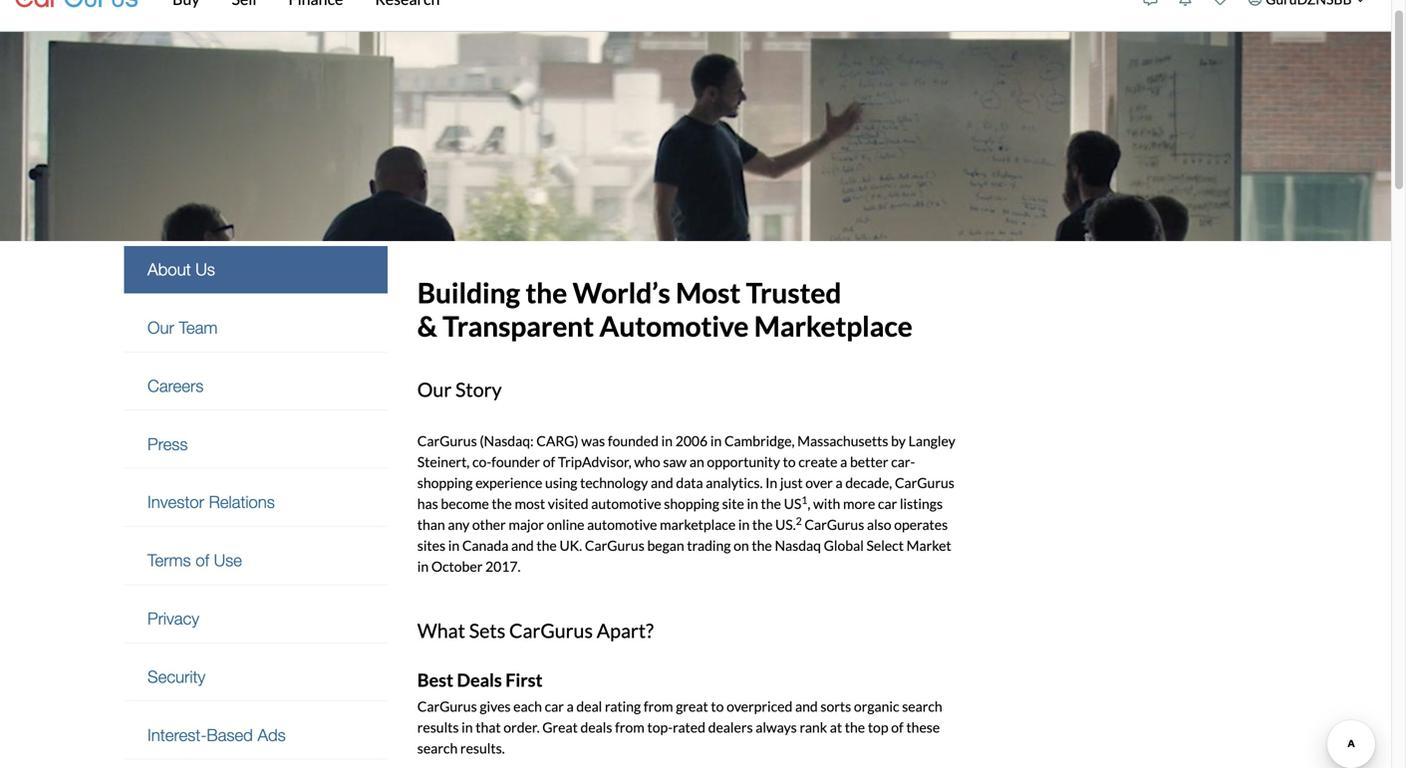 Task type: describe. For each thing, give the bounding box(es) containing it.
great
[[676, 698, 708, 715]]

0 vertical spatial a
[[840, 454, 847, 471]]

the inside , with more car listings than any other major online automotive marketplace in the us.
[[752, 516, 773, 533]]

the inside the best deals first cargurus gives each car a deal rating from great to overpriced and sorts organic search results in that order. great deals from top-rated dealers always rank at the top of these search results.
[[845, 719, 865, 736]]

online
[[547, 516, 585, 533]]

in inside , with more car listings than any other major online automotive marketplace in the us.
[[738, 516, 750, 533]]

cargurus logo homepage link link
[[15, 0, 145, 27]]

who
[[634, 454, 661, 471]]

deals
[[457, 669, 502, 691]]

just
[[780, 475, 803, 492]]

based
[[207, 725, 253, 745]]

menu containing about us
[[124, 246, 387, 760]]

press
[[148, 434, 188, 454]]

interest-based ads
[[148, 725, 286, 745]]

using
[[545, 475, 578, 492]]

was
[[581, 433, 605, 450]]

to inside the cargurus (nasdaq: carg) was founded in 2006 in cambridge, massachusetts by langley steinert, co-founder of tripadvisor, who saw an opportunity to create a better car- shopping experience using technology and data analytics. in just over a decade, cargurus has become the most visited automotive shopping site in the us
[[783, 454, 796, 471]]

cargurus up first at the bottom
[[509, 619, 593, 643]]

automotive inside , with more car listings than any other major online automotive marketplace in the us.
[[587, 516, 657, 533]]

global
[[824, 537, 864, 554]]

that
[[476, 719, 501, 736]]

car-
[[891, 454, 915, 471]]

market
[[907, 537, 952, 554]]

user icon image
[[1249, 0, 1262, 6]]

in right 2006
[[711, 433, 722, 450]]

cargurus up listings
[[895, 475, 955, 492]]

uk.
[[560, 537, 582, 554]]

terms of use link
[[124, 537, 387, 584]]

the left "uk."
[[537, 537, 557, 554]]

about us
[[148, 260, 215, 279]]

carg)
[[537, 433, 579, 450]]

building
[[417, 276, 520, 309]]

cargurus logo homepage link image
[[15, 0, 145, 27]]

first
[[506, 669, 543, 691]]

a inside the best deals first cargurus gives each car a deal rating from great to overpriced and sorts organic search results in that order. great deals from top-rated dealers always rank at the top of these search results.
[[567, 698, 574, 715]]

trading
[[687, 537, 731, 554]]

car inside , with more car listings than any other major online automotive marketplace in the us.
[[878, 496, 897, 513]]

of inside the cargurus (nasdaq: carg) was founded in 2006 in cambridge, massachusetts by langley steinert, co-founder of tripadvisor, who saw an opportunity to create a better car- shopping experience using technology and data analytics. in just over a decade, cargurus has become the most visited automotive shopping site in the us
[[543, 454, 555, 471]]

in
[[766, 475, 778, 492]]

0 vertical spatial shopping
[[417, 475, 473, 492]]

select
[[867, 537, 904, 554]]

us.
[[775, 516, 796, 533]]

saved cars image
[[1214, 0, 1228, 6]]

terms
[[148, 551, 191, 570]]

sorts
[[821, 698, 851, 715]]

automotive inside the cargurus (nasdaq: carg) was founded in 2006 in cambridge, massachusetts by langley steinert, co-founder of tripadvisor, who saw an opportunity to create a better car- shopping experience using technology and data analytics. in just over a decade, cargurus has become the most visited automotive shopping site in the us
[[591, 496, 661, 513]]

each
[[514, 698, 542, 715]]

decade,
[[846, 475, 892, 492]]

cargurus (nasdaq: carg) was founded in 2006 in cambridge, massachusetts by langley steinert, co-founder of tripadvisor, who saw an opportunity to create a better car- shopping experience using technology and data analytics. in just over a decade, cargurus has become the most visited automotive shopping site in the us
[[417, 433, 956, 513]]

interest-based ads link
[[124, 712, 387, 759]]

at
[[830, 719, 842, 736]]

great
[[542, 719, 578, 736]]

chevron down image
[[1356, 0, 1366, 4]]

listings
[[900, 496, 943, 513]]

top-
[[647, 719, 673, 736]]

results.
[[460, 740, 505, 757]]

best deals first cargurus gives each car a deal rating from great to overpriced and sorts organic search results in that order. great deals from top-rated dealers always rank at the top of these search results.
[[417, 669, 943, 757]]

marketplace
[[754, 310, 913, 343]]

of inside the best deals first cargurus gives each car a deal rating from great to overpriced and sorts organic search results in that order. great deals from top-rated dealers always rank at the top of these search results.
[[891, 719, 904, 736]]

0 vertical spatial from
[[644, 698, 673, 715]]

our team link
[[124, 304, 387, 352]]

add a car review image
[[1144, 0, 1158, 6]]

investor relations link
[[124, 479, 387, 526]]

the inside building the world's most trusted & transparent automotive marketplace
[[526, 276, 567, 309]]

1 horizontal spatial search
[[902, 698, 943, 715]]

co-
[[472, 454, 492, 471]]

car inside the best deals first cargurus gives each car a deal rating from great to overpriced and sorts organic search results in that order. great deals from top-rated dealers always rank at the top of these search results.
[[545, 698, 564, 715]]

visited
[[548, 496, 589, 513]]

press link
[[124, 421, 387, 468]]

us
[[196, 260, 215, 279]]

team
[[179, 318, 218, 337]]

1 vertical spatial from
[[615, 719, 645, 736]]

gives
[[480, 698, 511, 715]]

deal
[[577, 698, 602, 715]]

2
[[796, 515, 802, 527]]

relations
[[209, 493, 275, 512]]

what
[[417, 619, 465, 643]]

about
[[148, 260, 191, 279]]

most
[[676, 276, 741, 309]]

top
[[868, 719, 889, 736]]

world's
[[573, 276, 671, 309]]

an
[[690, 454, 704, 471]]

the right on
[[752, 537, 772, 554]]

better
[[850, 454, 889, 471]]

cargurus right "uk."
[[585, 537, 645, 554]]

and inside the best deals first cargurus gives each car a deal rating from great to overpriced and sorts organic search results in that order. great deals from top-rated dealers always rank at the top of these search results.
[[795, 698, 818, 715]]

0 vertical spatial menu
[[1133, 0, 1377, 27]]

also
[[867, 516, 892, 533]]

, with more car listings than any other major online automotive marketplace in the us.
[[417, 496, 943, 533]]

the down in
[[761, 496, 781, 513]]

any
[[448, 516, 470, 533]]

1 vertical spatial of
[[196, 551, 209, 570]]

investor relations
[[148, 493, 275, 512]]

analytics.
[[706, 475, 763, 492]]

to inside the best deals first cargurus gives each car a deal rating from great to overpriced and sorts organic search results in that order. great deals from top-rated dealers always rank at the top of these search results.
[[711, 698, 724, 715]]

site
[[722, 496, 744, 513]]



Task type: locate. For each thing, give the bounding box(es) containing it.
canada
[[462, 537, 509, 554]]

story
[[456, 378, 502, 401]]

transparent
[[443, 310, 594, 343]]

1 horizontal spatial to
[[783, 454, 796, 471]]

0 horizontal spatial and
[[511, 537, 534, 554]]

order.
[[504, 719, 540, 736]]

automotive
[[600, 310, 749, 343]]

shopping down data
[[664, 496, 720, 513]]

2 vertical spatial and
[[795, 698, 818, 715]]

in up on
[[738, 516, 750, 533]]

deals
[[581, 719, 612, 736]]

about us link
[[124, 246, 387, 293]]

and inside cargurus also operates sites in canada and the uk. cargurus began trading on the nasdaq global select market in october 2017.
[[511, 537, 534, 554]]

careers link
[[124, 363, 387, 410]]

our
[[148, 318, 174, 337], [417, 378, 452, 401]]

menu bar
[[145, 0, 1133, 31]]

our left team
[[148, 318, 174, 337]]

0 vertical spatial and
[[651, 475, 673, 492]]

in left that
[[462, 719, 473, 736]]

1 vertical spatial search
[[417, 740, 458, 757]]

by
[[891, 433, 906, 450]]

2 horizontal spatial and
[[795, 698, 818, 715]]

privacy
[[148, 609, 199, 628]]

october
[[431, 558, 483, 575]]

2 vertical spatial a
[[567, 698, 574, 715]]

founder
[[492, 454, 540, 471]]

1 horizontal spatial car
[[878, 496, 897, 513]]

of left use
[[196, 551, 209, 570]]

1 vertical spatial car
[[545, 698, 564, 715]]

shopping down steinert,
[[417, 475, 473, 492]]

to up the dealers
[[711, 698, 724, 715]]

1 horizontal spatial shopping
[[664, 496, 720, 513]]

from down rating
[[615, 719, 645, 736]]

2006
[[675, 433, 708, 450]]

0 horizontal spatial of
[[196, 551, 209, 570]]

open notifications image
[[1179, 0, 1193, 6]]

careers
[[148, 376, 204, 396]]

a right over at right
[[836, 475, 843, 492]]

the left us.
[[752, 516, 773, 533]]

2 horizontal spatial of
[[891, 719, 904, 736]]

0 vertical spatial to
[[783, 454, 796, 471]]

our for our story
[[417, 378, 452, 401]]

search up these
[[902, 698, 943, 715]]

from up 'top-'
[[644, 698, 673, 715]]

1 vertical spatial shopping
[[664, 496, 720, 513]]

sets
[[469, 619, 506, 643]]

the up transparent
[[526, 276, 567, 309]]

than
[[417, 516, 445, 533]]

most
[[515, 496, 545, 513]]

opportunity
[[707, 454, 780, 471]]

1 horizontal spatial menu
[[1133, 0, 1377, 27]]

2 vertical spatial of
[[891, 719, 904, 736]]

cargurus up steinert,
[[417, 433, 477, 450]]

search down results
[[417, 740, 458, 757]]

the right at
[[845, 719, 865, 736]]

1 vertical spatial automotive
[[587, 516, 657, 533]]

0 horizontal spatial car
[[545, 698, 564, 715]]

of down carg)
[[543, 454, 555, 471]]

interest-
[[148, 725, 207, 745]]

has
[[417, 496, 438, 513]]

0 vertical spatial car
[[878, 496, 897, 513]]

from
[[644, 698, 673, 715], [615, 719, 645, 736]]

cargurus inside the best deals first cargurus gives each car a deal rating from great to overpriced and sorts organic search results in that order. great deals from top-rated dealers always rank at the top of these search results.
[[417, 698, 477, 715]]

menu
[[1133, 0, 1377, 27], [124, 246, 387, 760]]

1 horizontal spatial our
[[417, 378, 452, 401]]

&
[[417, 310, 437, 343]]

shopping
[[417, 475, 473, 492], [664, 496, 720, 513]]

technology
[[580, 475, 648, 492]]

0 horizontal spatial shopping
[[417, 475, 473, 492]]

saw
[[663, 454, 687, 471]]

operates
[[894, 516, 948, 533]]

security
[[148, 667, 206, 687]]

a
[[840, 454, 847, 471], [836, 475, 843, 492], [567, 698, 574, 715]]

our team
[[148, 318, 218, 337]]

tripadvisor,
[[558, 454, 632, 471]]

our left story
[[417, 378, 452, 401]]

other
[[472, 516, 506, 533]]

0 horizontal spatial our
[[148, 318, 174, 337]]

cargurus down with on the bottom of the page
[[805, 516, 864, 533]]

1 horizontal spatial and
[[651, 475, 673, 492]]

in up october
[[448, 537, 460, 554]]

with
[[813, 496, 841, 513]]

in
[[661, 433, 673, 450], [711, 433, 722, 450], [747, 496, 758, 513], [738, 516, 750, 533], [448, 537, 460, 554], [417, 558, 429, 575], [462, 719, 473, 736]]

(nasdaq:
[[480, 433, 534, 450]]

0 vertical spatial of
[[543, 454, 555, 471]]

trusted
[[746, 276, 842, 309]]

always
[[756, 719, 797, 736]]

in up the saw at the bottom left of page
[[661, 433, 673, 450]]

security link
[[124, 654, 387, 701]]

founded
[[608, 433, 659, 450]]

1 vertical spatial our
[[417, 378, 452, 401]]

and
[[651, 475, 673, 492], [511, 537, 534, 554], [795, 698, 818, 715]]

terms of use
[[148, 551, 242, 570]]

1 vertical spatial and
[[511, 537, 534, 554]]

and down the saw at the bottom left of page
[[651, 475, 673, 492]]

nasdaq
[[775, 537, 821, 554]]

experience
[[476, 475, 543, 492]]

in down sites
[[417, 558, 429, 575]]

marketplace
[[660, 516, 736, 533]]

1 horizontal spatial of
[[543, 454, 555, 471]]

us
[[784, 496, 802, 513]]

car up also
[[878, 496, 897, 513]]

0 vertical spatial search
[[902, 698, 943, 715]]

,
[[808, 496, 811, 513]]

in right site
[[747, 496, 758, 513]]

massachusetts
[[798, 433, 889, 450]]

these
[[907, 719, 940, 736]]

a left the 'deal' in the left of the page
[[567, 698, 574, 715]]

best
[[417, 669, 454, 691]]

and inside the cargurus (nasdaq: carg) was founded in 2006 in cambridge, massachusetts by langley steinert, co-founder of tripadvisor, who saw an opportunity to create a better car- shopping experience using technology and data analytics. in just over a decade, cargurus has become the most visited automotive shopping site in the us
[[651, 475, 673, 492]]

the
[[526, 276, 567, 309], [492, 496, 512, 513], [761, 496, 781, 513], [752, 516, 773, 533], [537, 537, 557, 554], [752, 537, 772, 554], [845, 719, 865, 736]]

langley
[[909, 433, 956, 450]]

ads
[[258, 725, 286, 745]]

cargurus also operates sites in canada and the uk. cargurus began trading on the nasdaq global select market in october 2017.
[[417, 516, 952, 575]]

our for our team
[[148, 318, 174, 337]]

rated
[[673, 719, 706, 736]]

0 horizontal spatial menu
[[124, 246, 387, 760]]

to up just
[[783, 454, 796, 471]]

rating
[[605, 698, 641, 715]]

and up rank
[[795, 698, 818, 715]]

sites
[[417, 537, 446, 554]]

results
[[417, 719, 459, 736]]

search
[[902, 698, 943, 715], [417, 740, 458, 757]]

use
[[214, 551, 242, 570]]

data
[[676, 475, 703, 492]]

1 vertical spatial a
[[836, 475, 843, 492]]

0 vertical spatial automotive
[[591, 496, 661, 513]]

create
[[799, 454, 838, 471]]

cargurus
[[417, 433, 477, 450], [895, 475, 955, 492], [805, 516, 864, 533], [585, 537, 645, 554], [509, 619, 593, 643], [417, 698, 477, 715]]

organic
[[854, 698, 900, 715]]

the down experience
[[492, 496, 512, 513]]

1
[[802, 494, 808, 506]]

a down massachusetts
[[840, 454, 847, 471]]

car up the great
[[545, 698, 564, 715]]

building the world's most trusted & transparent automotive marketplace
[[417, 276, 913, 343]]

steinert,
[[417, 454, 470, 471]]

on
[[734, 537, 749, 554]]

0 horizontal spatial to
[[711, 698, 724, 715]]

1 vertical spatial menu
[[124, 246, 387, 760]]

of right top on the bottom right of the page
[[891, 719, 904, 736]]

privacy link
[[124, 595, 387, 643]]

0 horizontal spatial search
[[417, 740, 458, 757]]

in inside the best deals first cargurus gives each car a deal rating from great to overpriced and sorts organic search results in that order. great deals from top-rated dealers always rank at the top of these search results.
[[462, 719, 473, 736]]

our inside menu
[[148, 318, 174, 337]]

cargurus up results
[[417, 698, 477, 715]]

cambridge,
[[725, 433, 795, 450]]

investor
[[148, 493, 204, 512]]

and down major
[[511, 537, 534, 554]]

what sets cargurus apart?
[[417, 619, 654, 643]]

automotive
[[591, 496, 661, 513], [587, 516, 657, 533]]

0 vertical spatial our
[[148, 318, 174, 337]]

more
[[843, 496, 875, 513]]

1 vertical spatial to
[[711, 698, 724, 715]]



Task type: vqa. For each thing, say whether or not it's contained in the screenshot.
of
yes



